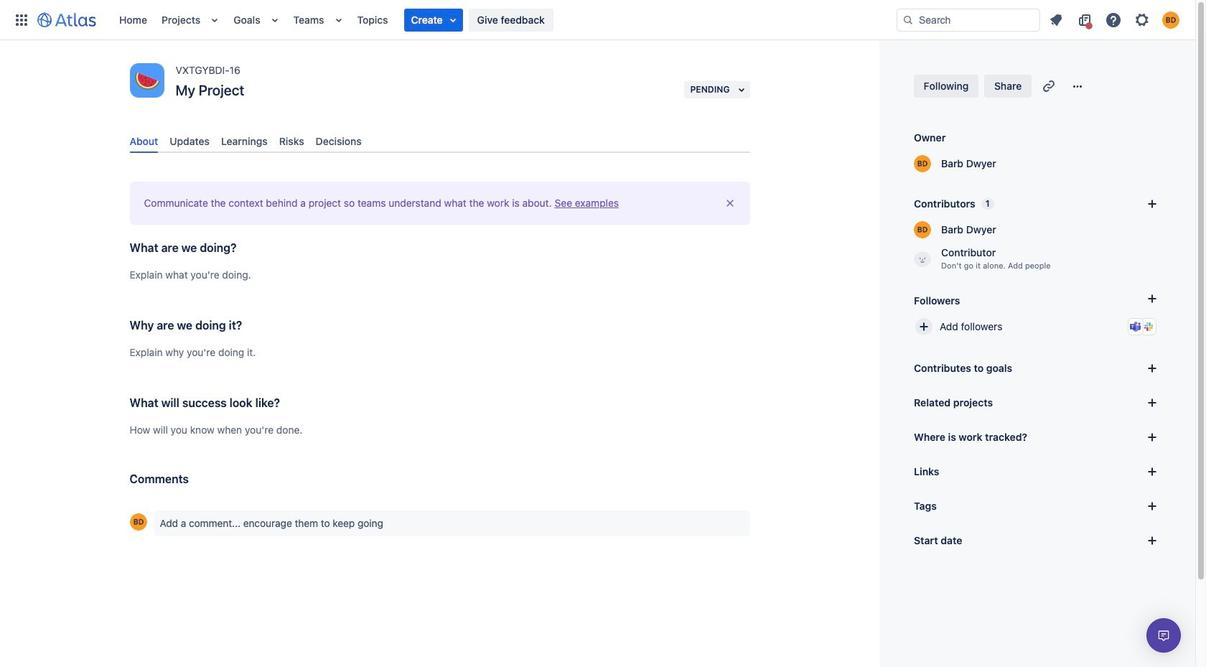 Task type: locate. For each thing, give the bounding box(es) containing it.
top element
[[9, 0, 897, 40]]

banner
[[0, 0, 1196, 40]]

None search field
[[897, 8, 1040, 31]]

list
[[112, 0, 897, 40], [1043, 8, 1187, 31]]

0 horizontal spatial list
[[112, 0, 897, 40]]

settings image
[[1134, 11, 1151, 28]]

tab list
[[124, 129, 756, 153]]

search image
[[903, 14, 914, 25]]

list item
[[404, 8, 463, 31]]

notifications image
[[1048, 11, 1065, 28]]

slack logo showing nan channels are connected to this project image
[[1143, 321, 1155, 332]]

1 horizontal spatial list
[[1043, 8, 1187, 31]]



Task type: describe. For each thing, give the bounding box(es) containing it.
list item inside 'top' element
[[404, 8, 463, 31]]

open intercom messenger image
[[1155, 627, 1173, 644]]

add follower image
[[916, 318, 933, 335]]

add a follower image
[[1144, 290, 1161, 307]]

account image
[[1163, 11, 1180, 28]]

switch to... image
[[13, 11, 30, 28]]

help image
[[1105, 11, 1122, 28]]

Search field
[[897, 8, 1040, 31]]

close banner image
[[724, 198, 736, 209]]

msteams logo showing  channels are connected to this project image
[[1130, 321, 1142, 332]]



Task type: vqa. For each thing, say whether or not it's contained in the screenshot.
the middle townsquare icon
no



